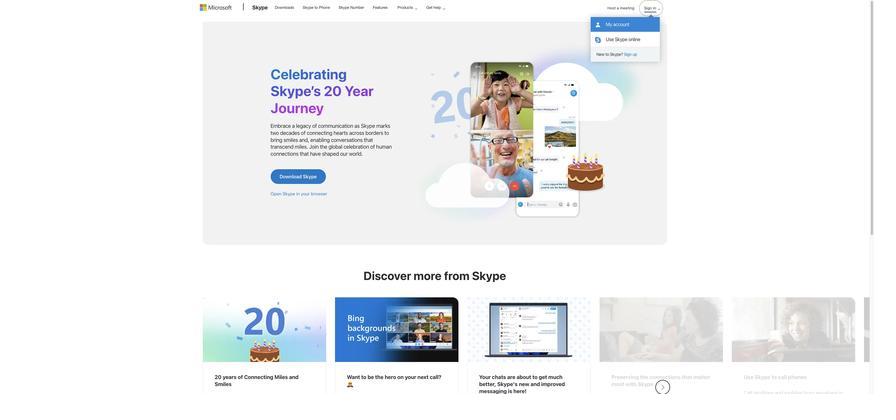 Task type: locate. For each thing, give the bounding box(es) containing it.
20 inside 20 years of connecting miles and smiles
[[215, 375, 222, 381]]

two
[[271, 130, 279, 136]]

in inside main content
[[297, 191, 300, 197]]

0 horizontal spatial the
[[320, 144, 328, 150]]

sign
[[645, 6, 653, 10], [624, 52, 632, 57]]

a for host
[[617, 6, 619, 10]]

1 vertical spatial your
[[405, 375, 417, 381]]

of
[[313, 123, 317, 129], [301, 130, 306, 136], [371, 144, 375, 150], [238, 375, 243, 381]]

call?
[[430, 375, 442, 381]]

connections
[[271, 151, 299, 157]]

menu
[[591, 17, 660, 62]]

1 vertical spatial 20
[[215, 375, 222, 381]]

​want to be the hero on your next call? 🦸
[[347, 375, 442, 388]]

in
[[654, 6, 657, 10], [297, 191, 300, 197]]

discover
[[364, 269, 412, 283]]

in right meeting
[[654, 6, 657, 10]]

much
[[549, 375, 563, 381]]

to inside "your chats are about to get much better, skype's new and improved messaging is here!"
[[533, 375, 538, 381]]

menu bar
[[200, 1, 671, 62]]

browser
[[311, 191, 328, 197]]

get
[[539, 375, 548, 381]]

0 horizontal spatial that
[[300, 151, 309, 157]]

up
[[633, 52, 638, 57]]

open
[[271, 191, 282, 197]]

your
[[301, 191, 310, 197], [405, 375, 417, 381]]

on
[[398, 375, 404, 381]]

from
[[444, 269, 470, 283]]

1 vertical spatial the
[[376, 375, 384, 381]]

miles.
[[295, 144, 308, 150]]

1 horizontal spatial sign
[[645, 6, 653, 10]]

0 horizontal spatial and
[[289, 375, 299, 381]]

skype's
[[498, 382, 518, 388]]

20 up smiles
[[215, 375, 222, 381]]

your right on
[[405, 375, 417, 381]]

to inside embrace a legacy of communication as skype marks two decades of connecting hearts across borders to bring smiles and, enabling conversations that transcend miles. join the global celebration of human connections that have shaped our world.
[[385, 130, 389, 136]]

to left phone
[[315, 5, 318, 10]]

to for be
[[362, 375, 367, 381]]

get
[[427, 5, 433, 10]]

0 vertical spatial your
[[301, 191, 310, 197]]

decades
[[280, 130, 300, 136]]

are
[[508, 375, 516, 381]]

0 vertical spatial a
[[617, 6, 619, 10]]

celebrating
[[271, 66, 347, 82]]

new
[[519, 382, 530, 388]]

1 horizontal spatial your
[[405, 375, 417, 381]]

messaging
[[480, 389, 507, 394]]

skype's
[[271, 83, 321, 99]]

0 vertical spatial 20
[[324, 83, 342, 99]]

skype to phone link
[[300, 0, 333, 14]]

picture of skype logo and cake celebrating 20 years of skype image
[[203, 298, 326, 362]]

0 vertical spatial in
[[654, 6, 657, 10]]

in down download skype
[[297, 191, 300, 197]]

0 vertical spatial and
[[289, 375, 299, 381]]

1 horizontal spatial that
[[364, 137, 373, 143]]

1 vertical spatial sign
[[624, 52, 632, 57]]

sign left "up"
[[624, 52, 632, 57]]

across
[[350, 130, 365, 136]]

sign in link
[[640, 1, 663, 16]]

0 horizontal spatial 20
[[215, 375, 222, 381]]

your left browser
[[301, 191, 310, 197]]

and down 'get'
[[531, 382, 541, 388]]

1 horizontal spatial the
[[376, 375, 384, 381]]

get help
[[427, 5, 441, 10]]

discover more from skype
[[364, 269, 507, 283]]

use skype online link
[[591, 32, 660, 47]]

to right new
[[606, 52, 610, 57]]

to left 'get'
[[533, 375, 538, 381]]

0 horizontal spatial your
[[301, 191, 310, 197]]

host a meeting link
[[603, 1, 640, 16]]

20 left year
[[324, 83, 342, 99]]

a inside embrace a legacy of communication as skype marks two decades of connecting hearts across borders to bring smiles and, enabling conversations that transcend miles. join the global celebration of human connections that have shaped our world.
[[292, 123, 295, 129]]

to left "be"
[[362, 375, 367, 381]]

a
[[617, 6, 619, 10], [292, 123, 295, 129]]

to inside skype to phone link
[[315, 5, 318, 10]]

to inside ​want to be the hero on your next call? 🦸
[[362, 375, 367, 381]]

skype to phone
[[303, 5, 330, 10]]

0 vertical spatial sign
[[645, 6, 653, 10]]

phone
[[319, 5, 330, 10]]

1 vertical spatial in
[[297, 191, 300, 197]]

a right host
[[617, 6, 619, 10]]

and right miles
[[289, 375, 299, 381]]

celebration
[[344, 144, 369, 150]]

the down enabling
[[320, 144, 328, 150]]

about
[[517, 375, 532, 381]]

shaped
[[322, 151, 339, 157]]

hearts
[[334, 130, 348, 136]]

20 inside "celebrating skype's 20 year journey"
[[324, 83, 342, 99]]

microsoft image
[[200, 4, 232, 11]]

download
[[280, 174, 302, 180]]

transcend
[[271, 144, 294, 150]]

host a meeting
[[608, 6, 635, 10]]

menu containing my account
[[591, 17, 660, 62]]

new
[[597, 52, 605, 57]]

0 horizontal spatial a
[[292, 123, 295, 129]]

to
[[315, 5, 318, 10], [606, 52, 610, 57], [385, 130, 389, 136], [362, 375, 367, 381], [533, 375, 538, 381]]

and
[[289, 375, 299, 381], [531, 382, 541, 388]]

1 horizontal spatial and
[[531, 382, 541, 388]]

a up decades on the left top of the page
[[292, 123, 295, 129]]

journey
[[271, 100, 324, 116]]

downloads link
[[272, 0, 297, 14]]

account
[[614, 22, 630, 27]]

0 vertical spatial the
[[320, 144, 328, 150]]

help
[[434, 5, 441, 10]]

sign left arrow down icon
[[645, 6, 653, 10]]

download skype
[[280, 174, 317, 180]]

human
[[376, 144, 392, 150]]

my
[[606, 22, 613, 27]]

features
[[373, 5, 388, 10]]

1 vertical spatial and
[[531, 382, 541, 388]]

to down marks
[[385, 130, 389, 136]]

embrace a legacy of communication as skype marks two decades of connecting hearts across borders to bring smiles and, enabling conversations that transcend miles. join the global celebration of human connections that have shaped our world.
[[271, 123, 392, 157]]

1 vertical spatial a
[[292, 123, 295, 129]]

1 horizontal spatial a
[[617, 6, 619, 10]]

hero
[[385, 375, 397, 381]]

that down miles.
[[300, 151, 309, 157]]

0 horizontal spatial in
[[297, 191, 300, 197]]

the right "be"
[[376, 375, 384, 381]]

that down borders
[[364, 137, 373, 143]]

miles
[[275, 375, 288, 381]]

1 horizontal spatial 20
[[324, 83, 342, 99]]

picture of skype light stage call in progress with bing backgrounds and text bing backgrounds in skype. image
[[335, 298, 459, 362]]

smiles
[[215, 382, 232, 388]]

1 horizontal spatial in
[[654, 6, 657, 10]]

of right years
[[238, 375, 243, 381]]

to for phone
[[315, 5, 318, 10]]



Task type: describe. For each thing, give the bounding box(es) containing it.
​want
[[347, 375, 360, 381]]

chats
[[492, 375, 506, 381]]

embrace
[[271, 123, 291, 129]]

skype inside embrace a legacy of communication as skype marks two decades of connecting hearts across borders to bring smiles and, enabling conversations that transcend miles. join the global celebration of human connections that have shaped our world.
[[361, 123, 375, 129]]

have
[[310, 151, 321, 157]]

menu bar containing my account
[[200, 1, 671, 62]]

1 vertical spatial that
[[300, 151, 309, 157]]

celebrating skype's 20 year journey
[[271, 66, 374, 116]]

enabling
[[311, 137, 330, 143]]

online
[[629, 37, 641, 42]]

picture of skype modern message chat with side bar. image
[[468, 298, 591, 362]]

to for skype?
[[606, 52, 610, 57]]

and inside 20 years of connecting miles and smiles
[[289, 375, 299, 381]]

be
[[368, 375, 374, 381]]

marks
[[377, 123, 391, 129]]

your chats are about to get much better, skype's new and improved messaging is here!
[[480, 375, 565, 394]]

use
[[606, 37, 614, 42]]

of up connecting
[[313, 123, 317, 129]]

connecting
[[244, 375, 274, 381]]

use skype online
[[606, 37, 641, 42]]

of inside 20 years of connecting miles and smiles
[[238, 375, 243, 381]]

get help button
[[422, 0, 450, 15]]

user image
[[596, 22, 601, 28]]

of down legacy
[[301, 130, 306, 136]]

20 years of connecting miles and smiles
[[215, 375, 299, 388]]

skype number
[[339, 5, 364, 10]]

0 horizontal spatial sign
[[624, 52, 632, 57]]

smiles
[[284, 137, 298, 143]]

borders
[[366, 130, 384, 136]]

here!
[[514, 389, 527, 394]]

of left the human at the top
[[371, 144, 375, 150]]

open skype in your browser
[[271, 191, 328, 197]]

skype link
[[250, 0, 271, 16]]

download skype link
[[271, 170, 326, 184]]

great video calling with skype image
[[412, 39, 650, 227]]

skype number link
[[336, 0, 367, 14]]

the inside embrace a legacy of communication as skype marks two decades of connecting hearts across borders to bring smiles and, enabling conversations that transcend miles. join the global celebration of human connections that have shaped our world.
[[320, 144, 328, 150]]

the inside ​want to be the hero on your next call? 🦸
[[376, 375, 384, 381]]

connecting
[[307, 130, 333, 136]]

legacy
[[296, 123, 311, 129]]

new to skype? sign up
[[597, 52, 638, 57]]

skype image
[[596, 37, 601, 43]]

🦸
[[347, 382, 353, 388]]

menu inside menu bar
[[591, 17, 660, 62]]

more
[[414, 269, 442, 283]]

products button
[[393, 0, 422, 15]]

and inside "your chats are about to get much better, skype's new and improved messaging is here!"
[[531, 382, 541, 388]]

sign in
[[645, 6, 657, 10]]

0 vertical spatial that
[[364, 137, 373, 143]]

bring
[[271, 137, 283, 143]]

world.
[[349, 151, 363, 157]]

global
[[329, 144, 343, 150]]

features link
[[370, 0, 391, 14]]

skype?
[[610, 52, 623, 57]]

as
[[355, 123, 360, 129]]

products
[[398, 5, 413, 10]]

communication
[[318, 123, 353, 129]]

better,
[[480, 382, 496, 388]]

arrow down image
[[656, 6, 663, 13]]

host
[[608, 6, 616, 10]]

downloads
[[275, 5, 294, 10]]

next
[[418, 375, 429, 381]]

is
[[508, 389, 513, 394]]

improved
[[542, 382, 565, 388]]

meeting
[[621, 6, 635, 10]]

your inside ​want to be the hero on your next call? 🦸
[[405, 375, 417, 381]]

open skype in your browser link
[[271, 191, 328, 197]]

my account
[[606, 22, 630, 27]]

year
[[345, 83, 374, 99]]

my account link
[[591, 17, 660, 32]]

in inside menu bar
[[654, 6, 657, 10]]

and,
[[299, 137, 309, 143]]

a for embrace
[[292, 123, 295, 129]]

conversations
[[331, 137, 363, 143]]

celebrating skype's 20 year journey main content
[[0, 19, 875, 394]]

our
[[340, 151, 348, 157]]

years
[[223, 375, 237, 381]]

join
[[309, 144, 319, 150]]

your
[[480, 375, 491, 381]]

number
[[351, 5, 364, 10]]



Task type: vqa. For each thing, say whether or not it's contained in the screenshot.
the "human"
yes



